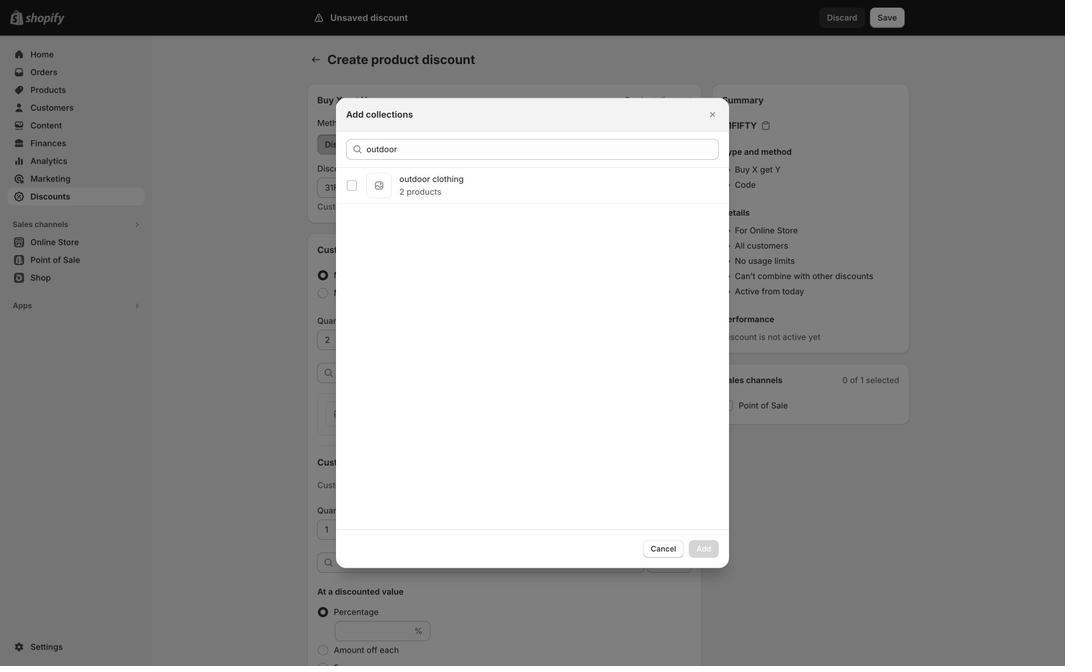 Task type: vqa. For each thing, say whether or not it's contained in the screenshot.
dialog
yes



Task type: describe. For each thing, give the bounding box(es) containing it.
shopify image
[[25, 13, 65, 25]]



Task type: locate. For each thing, give the bounding box(es) containing it.
Search collections text field
[[367, 139, 719, 160]]

dialog
[[0, 98, 1066, 568]]



